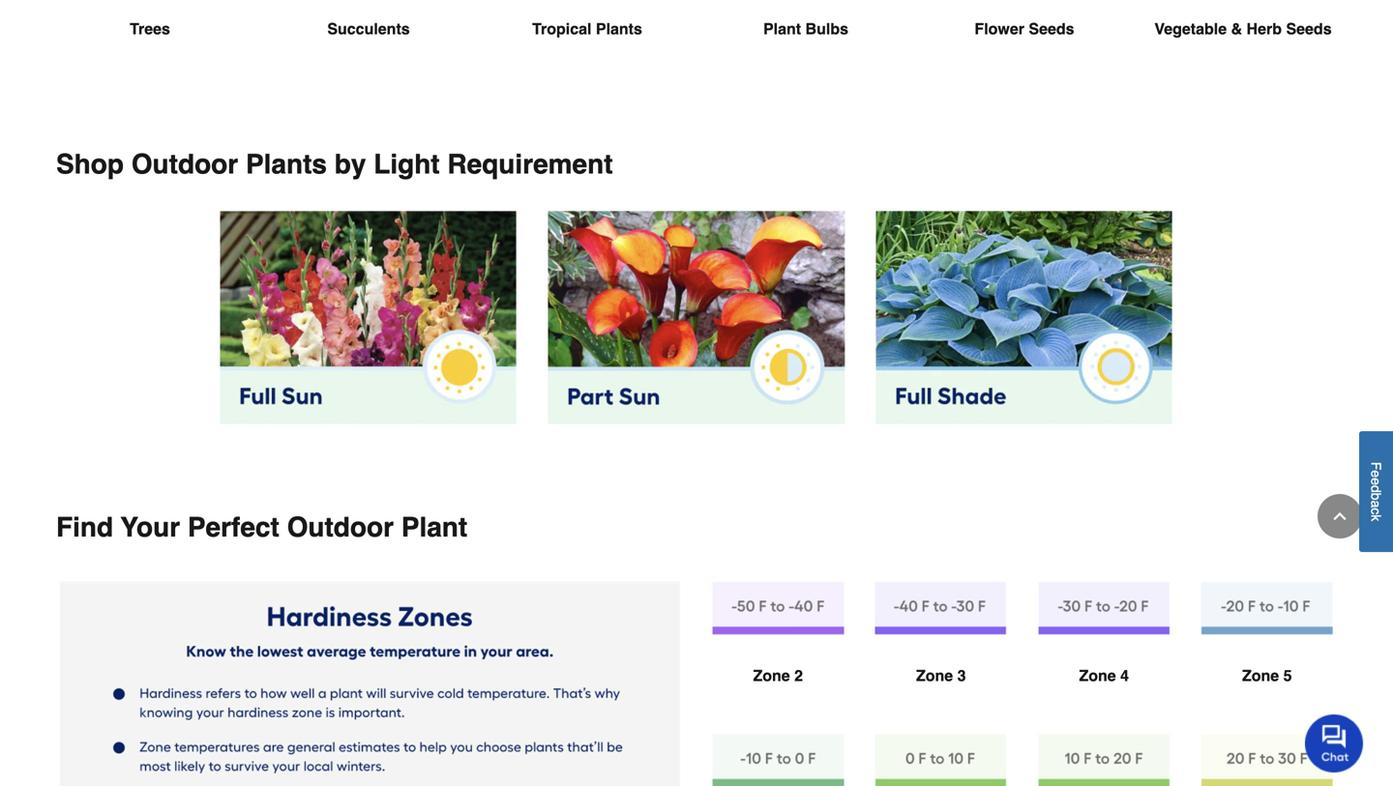 Task type: locate. For each thing, give the bounding box(es) containing it.
zone left 2
[[753, 667, 790, 685]]

plants inside tropical plants link
[[596, 20, 642, 38]]

e
[[1369, 470, 1384, 478], [1369, 478, 1384, 486]]

plants left by
[[246, 149, 327, 180]]

zone left 5
[[1242, 667, 1279, 685]]

1 horizontal spatial outdoor
[[287, 512, 394, 543]]

4 zone from the left
[[1242, 667, 1279, 685]]

seeds right herb
[[1286, 20, 1332, 38]]

part sun. image
[[548, 211, 845, 425]]

-20 to -10 fahrenheit. zone 5. image
[[1201, 582, 1333, 635]]

seeds inside flower seeds link
[[1029, 20, 1075, 38]]

0 vertical spatial plant
[[763, 20, 801, 38]]

e up d
[[1369, 470, 1384, 478]]

0 horizontal spatial seeds
[[1029, 20, 1075, 38]]

bulbs
[[806, 20, 849, 38]]

plant
[[763, 20, 801, 38], [401, 512, 468, 543]]

herb
[[1247, 20, 1282, 38]]

e up b
[[1369, 478, 1384, 486]]

1 e from the top
[[1369, 470, 1384, 478]]

zone for zone 4
[[1079, 667, 1116, 685]]

plant bulbs
[[763, 20, 849, 38]]

1 seeds from the left
[[1029, 20, 1075, 38]]

vegetable & herb seeds
[[1155, 20, 1332, 38]]

zone for zone 5
[[1242, 667, 1279, 685]]

b
[[1369, 493, 1384, 501]]

0 vertical spatial plants
[[596, 20, 642, 38]]

full sun. image
[[220, 211, 517, 425]]

flower seeds link
[[931, 0, 1119, 87]]

zone for zone 2
[[753, 667, 790, 685]]

zone left 4
[[1079, 667, 1116, 685]]

zone 2
[[753, 667, 803, 685]]

zone 5
[[1242, 667, 1292, 685]]

zone 4 link
[[1038, 582, 1170, 734]]

zone 4
[[1079, 667, 1129, 685]]

plant inside plant bulbs link
[[763, 20, 801, 38]]

shop outdoor plants by light requirement
[[56, 149, 613, 180]]

zone 3 link
[[875, 582, 1007, 734]]

requirement
[[447, 149, 613, 180]]

3 zone from the left
[[1079, 667, 1116, 685]]

10 to 20 fahrenheit. zone 8. image
[[1038, 734, 1170, 787]]

-30 to -20 fahrenheit. zone 4. image
[[1038, 582, 1170, 635]]

1 zone from the left
[[753, 667, 790, 685]]

vegetable
[[1155, 20, 1227, 38]]

outdoor
[[131, 149, 238, 180], [287, 512, 394, 543]]

-40  to -30 fahrenheit. zone 3. image
[[875, 582, 1007, 635]]

plants right 'tropical'
[[596, 20, 642, 38]]

f e e d b a c k
[[1369, 462, 1384, 522]]

seeds
[[1029, 20, 1075, 38], [1286, 20, 1332, 38]]

0 horizontal spatial plants
[[246, 149, 327, 180]]

c
[[1369, 508, 1384, 515]]

2 zone from the left
[[916, 667, 953, 685]]

f e e d b a c k button
[[1360, 431, 1393, 552]]

flower seeds
[[975, 20, 1075, 38]]

zone
[[753, 667, 790, 685], [916, 667, 953, 685], [1079, 667, 1116, 685], [1242, 667, 1279, 685]]

1 horizontal spatial seeds
[[1286, 20, 1332, 38]]

zone left 3
[[916, 667, 953, 685]]

d
[[1369, 485, 1384, 493]]

flower
[[975, 20, 1025, 38]]

succulents
[[327, 20, 410, 38]]

chevron up image
[[1331, 507, 1350, 526]]

seeds right flower
[[1029, 20, 1075, 38]]

1 vertical spatial plant
[[401, 512, 468, 543]]

plants
[[596, 20, 642, 38], [246, 149, 327, 180]]

trees link
[[56, 0, 244, 87]]

2 seeds from the left
[[1286, 20, 1332, 38]]

by
[[335, 149, 366, 180]]

1 horizontal spatial plant
[[763, 20, 801, 38]]

1 horizontal spatial plants
[[596, 20, 642, 38]]

0 horizontal spatial plant
[[401, 512, 468, 543]]

0 horizontal spatial outdoor
[[131, 149, 238, 180]]



Task type: describe. For each thing, give the bounding box(es) containing it.
20 to 30 fahrenheit. zone 9. image
[[1201, 734, 1333, 787]]

-10 to 0 fahrenheit. zone 6. image
[[712, 734, 844, 787]]

succulents link
[[275, 0, 463, 87]]

0 vertical spatial outdoor
[[131, 149, 238, 180]]

2 e from the top
[[1369, 478, 1384, 486]]

-50 to -40 fahrenheit. zone 2. image
[[712, 582, 844, 635]]

full shade. image
[[876, 211, 1173, 425]]

shop
[[56, 149, 124, 180]]

chat invite button image
[[1305, 714, 1364, 773]]

seeds inside vegetable & herb seeds link
[[1286, 20, 1332, 38]]

f
[[1369, 462, 1384, 470]]

k
[[1369, 515, 1384, 522]]

your
[[121, 512, 180, 543]]

zone 5 link
[[1201, 582, 1333, 734]]

find
[[56, 512, 113, 543]]

1 vertical spatial outdoor
[[287, 512, 394, 543]]

hardiness zones. know the lowest average temperature in your area. image
[[60, 582, 681, 787]]

tropical plants link
[[494, 0, 681, 87]]

tropical
[[532, 20, 592, 38]]

3
[[958, 667, 966, 685]]

1 vertical spatial plants
[[246, 149, 327, 180]]

5
[[1284, 667, 1292, 685]]

2
[[795, 667, 803, 685]]

scroll to top element
[[1318, 494, 1362, 539]]

a
[[1369, 501, 1384, 508]]

0 to 10 fahrenheit. zone 7. image
[[875, 734, 1007, 787]]

zone 3
[[916, 667, 966, 685]]

zone 2 link
[[712, 582, 844, 734]]

&
[[1231, 20, 1243, 38]]

light
[[374, 149, 440, 180]]

4
[[1121, 667, 1129, 685]]

perfect
[[188, 512, 279, 543]]

trees
[[130, 20, 170, 38]]

find your perfect outdoor plant
[[56, 512, 468, 543]]

tropical plants
[[532, 20, 642, 38]]

vegetable & herb seeds link
[[1150, 0, 1337, 87]]

zone for zone 3
[[916, 667, 953, 685]]

plant bulbs link
[[712, 0, 900, 87]]



Task type: vqa. For each thing, say whether or not it's contained in the screenshot.
Zone 2's "Zone"
yes



